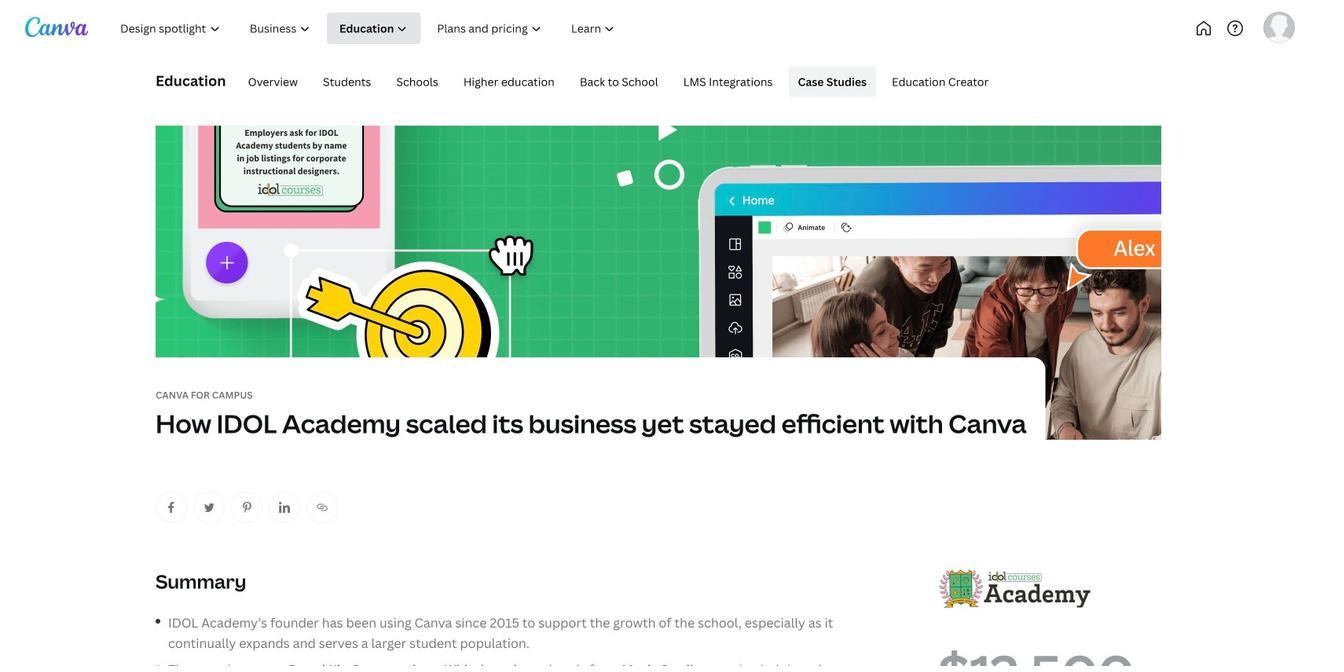 Task type: vqa. For each thing, say whether or not it's contained in the screenshot.
Canva Assistant image
no



Task type: locate. For each thing, give the bounding box(es) containing it.
menu bar
[[232, 66, 999, 98]]

top level navigation element
[[107, 13, 682, 44]]



